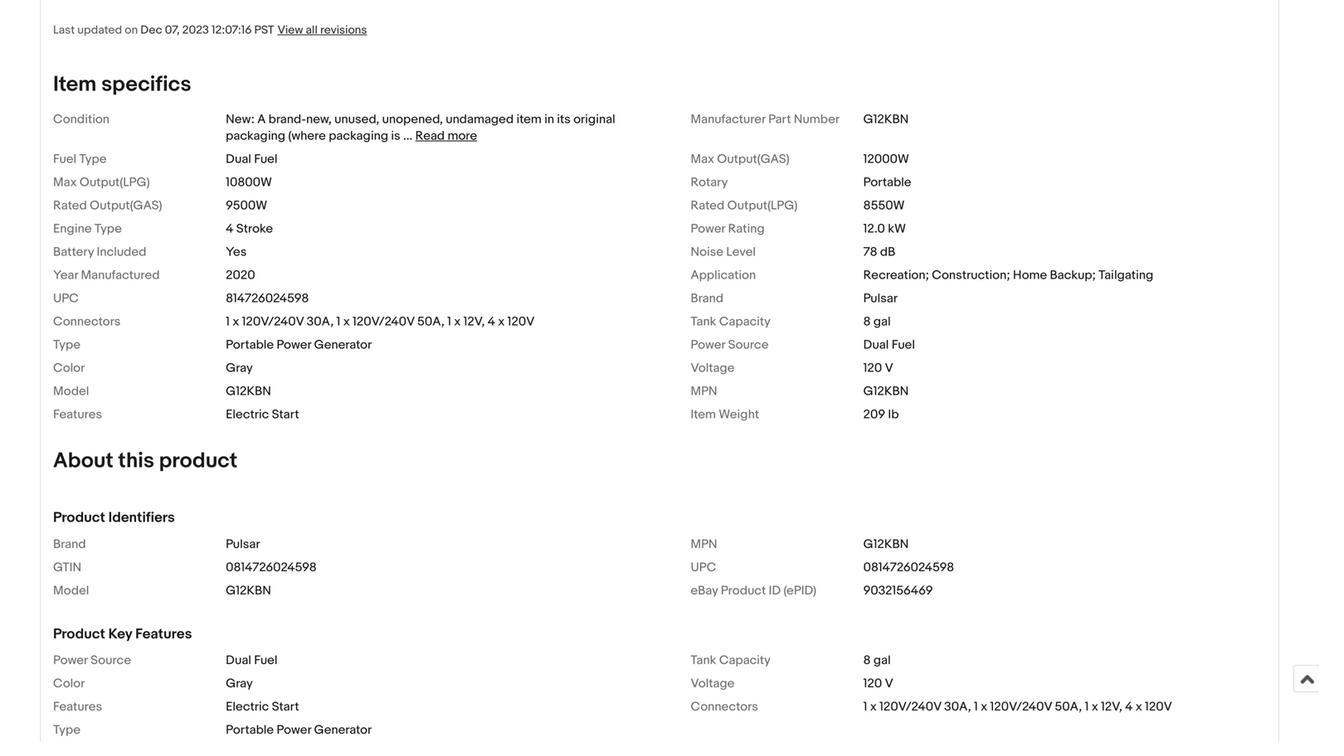Task type: locate. For each thing, give the bounding box(es) containing it.
1 vertical spatial pulsar
[[226, 537, 260, 552]]

power rating
[[691, 222, 765, 237]]

2023
[[182, 23, 209, 37]]

output(lpg) for max output(lpg)
[[80, 175, 150, 190]]

1 vertical spatial tank
[[691, 654, 717, 669]]

1 tank from the top
[[691, 315, 717, 330]]

1 vertical spatial portable
[[226, 338, 274, 353]]

construction;
[[932, 268, 1011, 283]]

product
[[53, 510, 105, 527], [721, 584, 766, 599], [53, 626, 105, 644]]

mpn up ebay
[[691, 537, 718, 552]]

1 electric from the top
[[226, 408, 269, 423]]

8 gal
[[864, 315, 891, 330], [864, 654, 891, 669]]

0 vertical spatial 12v,
[[464, 315, 485, 330]]

2 120 from the top
[[864, 677, 883, 692]]

1 horizontal spatial output(gas)
[[718, 152, 790, 167]]

1 start from the top
[[272, 408, 299, 423]]

0 vertical spatial pulsar
[[864, 292, 898, 306]]

recreation;
[[864, 268, 930, 283]]

ebay
[[691, 584, 719, 599]]

2 color from the top
[[53, 677, 85, 692]]

type
[[79, 152, 107, 167], [94, 222, 122, 237], [53, 338, 81, 353], [53, 724, 81, 738]]

product up gtin on the bottom left of page
[[53, 510, 105, 527]]

120 v
[[864, 361, 894, 376], [864, 677, 894, 692]]

output(gas)
[[718, 152, 790, 167], [90, 199, 162, 213]]

tank down ebay
[[691, 654, 717, 669]]

0 vertical spatial 1 x 120v/240v 30a, 1 x 120v/240v 50a, 1 x 12v, 4 x 120v
[[226, 315, 535, 330]]

rotary
[[691, 175, 728, 190]]

0 vertical spatial model
[[53, 384, 89, 399]]

0 horizontal spatial output(lpg)
[[80, 175, 150, 190]]

product identifiers
[[53, 510, 175, 527]]

new: a brand-new, unused, unopened, undamaged item in its original packaging (where packaging is ...
[[226, 112, 616, 144]]

8 down recreation;
[[864, 315, 871, 330]]

power source up item weight
[[691, 338, 769, 353]]

2 8 from the top
[[864, 654, 871, 669]]

0 vertical spatial voltage
[[691, 361, 735, 376]]

max down fuel type
[[53, 175, 77, 190]]

0 vertical spatial power source
[[691, 338, 769, 353]]

1 vertical spatial 30a,
[[945, 700, 972, 715]]

1 horizontal spatial 30a,
[[945, 700, 972, 715]]

power
[[691, 222, 726, 237], [277, 338, 311, 353], [691, 338, 726, 353], [53, 654, 88, 669], [277, 724, 311, 738]]

1 vertical spatial start
[[272, 700, 299, 715]]

0 vertical spatial tank
[[691, 315, 717, 330]]

1 packaging from the left
[[226, 129, 286, 144]]

2 start from the top
[[272, 700, 299, 715]]

2 8 gal from the top
[[864, 654, 891, 669]]

pulsar
[[864, 292, 898, 306], [226, 537, 260, 552]]

1 vertical spatial product
[[721, 584, 766, 599]]

2 tank capacity from the top
[[691, 654, 771, 669]]

1 vertical spatial 4
[[488, 315, 496, 330]]

engine type
[[53, 222, 122, 237]]

dual for tank capacity
[[226, 654, 251, 669]]

voltage
[[691, 361, 735, 376], [691, 677, 735, 692]]

tank capacity for 1 x 120v/240v 30a, 1 x 120v/240v 50a, 1 x 12v, 4 x 120v
[[691, 315, 771, 330]]

1 vertical spatial gray
[[226, 677, 253, 692]]

0 vertical spatial output(gas)
[[718, 152, 790, 167]]

8550w
[[864, 199, 905, 213]]

model down gtin on the bottom left of page
[[53, 584, 89, 599]]

2 vertical spatial features
[[53, 700, 102, 715]]

12000w
[[864, 152, 910, 167]]

1 vertical spatial v
[[885, 677, 894, 692]]

gray
[[226, 361, 253, 376], [226, 677, 253, 692]]

included
[[97, 245, 146, 260]]

product key features
[[53, 626, 192, 644]]

rated up engine
[[53, 199, 87, 213]]

1 horizontal spatial 1 x 120v/240v 30a, 1 x 120v/240v 50a, 1 x 12v, 4 x 120v
[[864, 700, 1173, 715]]

1 vertical spatial electric
[[226, 700, 269, 715]]

dual for max output(gas)
[[226, 152, 251, 167]]

electric start for item weight
[[226, 408, 299, 423]]

2 tank from the top
[[691, 654, 717, 669]]

2 vertical spatial dual fuel
[[226, 654, 278, 669]]

0 vertical spatial brand
[[691, 292, 724, 306]]

rated down rotary
[[691, 199, 725, 213]]

max up rotary
[[691, 152, 715, 167]]

1 vertical spatial connectors
[[691, 700, 759, 715]]

814726024598
[[226, 292, 309, 306]]

item for item weight
[[691, 408, 716, 423]]

product left the "key"
[[53, 626, 105, 644]]

1 horizontal spatial source
[[728, 338, 769, 353]]

brand down application
[[691, 292, 724, 306]]

1 vertical spatial tank capacity
[[691, 654, 771, 669]]

1 vertical spatial voltage
[[691, 677, 735, 692]]

0 horizontal spatial rated
[[53, 199, 87, 213]]

electric
[[226, 408, 269, 423], [226, 700, 269, 715]]

1 vertical spatial model
[[53, 584, 89, 599]]

2 vertical spatial 4
[[1126, 700, 1134, 715]]

0 vertical spatial start
[[272, 408, 299, 423]]

0 vertical spatial max
[[691, 152, 715, 167]]

8 gal down recreation;
[[864, 315, 891, 330]]

78 db
[[864, 245, 896, 260]]

8 gal down 9032156469
[[864, 654, 891, 669]]

last
[[53, 23, 75, 37]]

2 electric start from the top
[[226, 700, 299, 715]]

120
[[864, 361, 883, 376], [864, 677, 883, 692]]

read more
[[416, 129, 477, 144]]

0 horizontal spatial 1 x 120v/240v 30a, 1 x 120v/240v 50a, 1 x 12v, 4 x 120v
[[226, 315, 535, 330]]

1 vertical spatial gal
[[874, 654, 891, 669]]

0 vertical spatial portable power generator
[[226, 338, 372, 353]]

new:
[[226, 112, 255, 127]]

0 horizontal spatial max
[[53, 175, 77, 190]]

2 gray from the top
[[226, 677, 253, 692]]

tank capacity down ebay product id (epid)
[[691, 654, 771, 669]]

1 120 v from the top
[[864, 361, 894, 376]]

electric start
[[226, 408, 299, 423], [226, 700, 299, 715]]

1 vertical spatial capacity
[[720, 654, 771, 669]]

1 tank capacity from the top
[[691, 315, 771, 330]]

about
[[53, 449, 114, 475]]

mpn for pulsar
[[691, 537, 718, 552]]

upc for 0814726024598
[[691, 561, 717, 576]]

2 mpn from the top
[[691, 537, 718, 552]]

0 vertical spatial capacity
[[720, 315, 771, 330]]

0 vertical spatial generator
[[314, 338, 372, 353]]

2 generator from the top
[[314, 724, 372, 738]]

features
[[53, 408, 102, 423], [135, 626, 192, 644], [53, 700, 102, 715]]

0 horizontal spatial item
[[53, 72, 97, 98]]

0 vertical spatial mpn
[[691, 384, 718, 399]]

packaging down the unused,
[[329, 129, 389, 144]]

mpn
[[691, 384, 718, 399], [691, 537, 718, 552]]

gal down 9032156469
[[874, 654, 891, 669]]

view
[[278, 23, 303, 37]]

item left weight
[[691, 408, 716, 423]]

home
[[1014, 268, 1048, 283]]

features for item weight
[[53, 408, 102, 423]]

rated for rated output(gas)
[[53, 199, 87, 213]]

1 horizontal spatial output(lpg)
[[728, 199, 798, 213]]

2 rated from the left
[[691, 199, 725, 213]]

0 horizontal spatial connectors
[[53, 315, 121, 330]]

electric for item weight
[[226, 408, 269, 423]]

2 vertical spatial portable
[[226, 724, 274, 738]]

0 vertical spatial output(lpg)
[[80, 175, 150, 190]]

0 vertical spatial color
[[53, 361, 85, 376]]

max
[[691, 152, 715, 167], [53, 175, 77, 190]]

1 horizontal spatial 50a,
[[1056, 700, 1083, 715]]

packaging
[[226, 129, 286, 144], [329, 129, 389, 144]]

1 horizontal spatial item
[[691, 408, 716, 423]]

v
[[885, 361, 894, 376], [885, 677, 894, 692]]

features for connectors
[[53, 700, 102, 715]]

0 vertical spatial 120
[[864, 361, 883, 376]]

output(lpg) up "rated output(gas)"
[[80, 175, 150, 190]]

0 vertical spatial 120 v
[[864, 361, 894, 376]]

model
[[53, 384, 89, 399], [53, 584, 89, 599]]

4
[[226, 222, 234, 237], [488, 315, 496, 330], [1126, 700, 1134, 715]]

0 vertical spatial product
[[53, 510, 105, 527]]

tank for 1 x 120v/240v 30a, 1 x 120v/240v 50a, 1 x 12v, 4 x 120v
[[691, 315, 717, 330]]

1 vertical spatial item
[[691, 408, 716, 423]]

1 model from the top
[[53, 384, 89, 399]]

output(gas) for rated output(gas)
[[90, 199, 162, 213]]

tank down application
[[691, 315, 717, 330]]

1 vertical spatial 8 gal
[[864, 654, 891, 669]]

g12kbn for model
[[864, 384, 909, 399]]

0 vertical spatial electric
[[226, 408, 269, 423]]

0 vertical spatial 8
[[864, 315, 871, 330]]

product left id
[[721, 584, 766, 599]]

source down the "key"
[[91, 654, 131, 669]]

output(lpg) up the rating
[[728, 199, 798, 213]]

0814726024598
[[226, 561, 317, 576], [864, 561, 955, 576]]

1 horizontal spatial 120v
[[1146, 700, 1173, 715]]

1 8 from the top
[[864, 315, 871, 330]]

1 horizontal spatial 12v,
[[1102, 700, 1123, 715]]

2 vertical spatial dual
[[226, 654, 251, 669]]

a
[[257, 112, 266, 127]]

product
[[159, 449, 238, 475]]

0 vertical spatial item
[[53, 72, 97, 98]]

1 mpn from the top
[[691, 384, 718, 399]]

50a,
[[418, 315, 445, 330], [1056, 700, 1083, 715]]

0 vertical spatial 4
[[226, 222, 234, 237]]

1 vertical spatial mpn
[[691, 537, 718, 552]]

dual fuel for max output(gas)
[[226, 152, 278, 167]]

rated for rated output(lpg)
[[691, 199, 725, 213]]

rated
[[53, 199, 87, 213], [691, 199, 725, 213]]

manufacturer
[[691, 112, 766, 127]]

1 x 120v/240v 30a, 1 x 120v/240v 50a, 1 x 12v, 4 x 120v
[[226, 315, 535, 330], [864, 700, 1173, 715]]

1 electric start from the top
[[226, 408, 299, 423]]

1 8 gal from the top
[[864, 315, 891, 330]]

capacity down ebay product id (epid)
[[720, 654, 771, 669]]

2 electric from the top
[[226, 700, 269, 715]]

dual fuel
[[226, 152, 278, 167], [864, 338, 916, 353], [226, 654, 278, 669]]

source up weight
[[728, 338, 769, 353]]

1 vertical spatial upc
[[691, 561, 717, 576]]

0 vertical spatial source
[[728, 338, 769, 353]]

1 rated from the left
[[53, 199, 87, 213]]

brand
[[691, 292, 724, 306], [53, 537, 86, 552]]

brand up gtin on the bottom left of page
[[53, 537, 86, 552]]

dual fuel for tank capacity
[[226, 654, 278, 669]]

capacity down application
[[720, 315, 771, 330]]

output(gas) down manufacturer part number
[[718, 152, 790, 167]]

connectors
[[53, 315, 121, 330], [691, 700, 759, 715]]

1 vertical spatial max
[[53, 175, 77, 190]]

dual
[[226, 152, 251, 167], [864, 338, 889, 353], [226, 654, 251, 669]]

all
[[306, 23, 318, 37]]

output(gas) down the max output(lpg)
[[90, 199, 162, 213]]

tank capacity down application
[[691, 315, 771, 330]]

max output(gas)
[[691, 152, 790, 167]]

max for max output(lpg)
[[53, 175, 77, 190]]

item specifics
[[53, 72, 191, 98]]

upc down year
[[53, 292, 79, 306]]

mpn for g12kbn
[[691, 384, 718, 399]]

1 vertical spatial output(lpg)
[[728, 199, 798, 213]]

packaging down a
[[226, 129, 286, 144]]

tank for dual fuel
[[691, 654, 717, 669]]

1 horizontal spatial upc
[[691, 561, 717, 576]]

0 vertical spatial 8 gal
[[864, 315, 891, 330]]

1 horizontal spatial 0814726024598
[[864, 561, 955, 576]]

mpn up item weight
[[691, 384, 718, 399]]

portable power generator
[[226, 338, 372, 353], [226, 724, 372, 738]]

1 color from the top
[[53, 361, 85, 376]]

1 gal from the top
[[874, 315, 891, 330]]

0 horizontal spatial 4
[[226, 222, 234, 237]]

gtin
[[53, 561, 81, 576]]

1 horizontal spatial pulsar
[[864, 292, 898, 306]]

power source down the "key"
[[53, 654, 131, 669]]

power source
[[691, 338, 769, 353], [53, 654, 131, 669]]

model up about
[[53, 384, 89, 399]]

yes
[[226, 245, 247, 260]]

gal down recreation;
[[874, 315, 891, 330]]

2 model from the top
[[53, 584, 89, 599]]

item up condition
[[53, 72, 97, 98]]

item
[[53, 72, 97, 98], [691, 408, 716, 423]]

1 vertical spatial dual
[[864, 338, 889, 353]]

weight
[[719, 408, 760, 423]]

0 vertical spatial 120v
[[508, 315, 535, 330]]

output(lpg) for rated output(lpg)
[[728, 199, 798, 213]]

0 vertical spatial gray
[[226, 361, 253, 376]]

1 capacity from the top
[[720, 315, 771, 330]]

2 gal from the top
[[874, 654, 891, 669]]

color
[[53, 361, 85, 376], [53, 677, 85, 692]]

0 vertical spatial features
[[53, 408, 102, 423]]

recreation; construction; home backup; tailgating
[[864, 268, 1154, 283]]

0 horizontal spatial 50a,
[[418, 315, 445, 330]]

2 vertical spatial product
[[53, 626, 105, 644]]

electric start for connectors
[[226, 700, 299, 715]]

gal for 1 x 120v/240v 30a, 1 x 120v/240v 50a, 1 x 12v, 4 x 120v
[[874, 315, 891, 330]]

0 horizontal spatial output(gas)
[[90, 199, 162, 213]]

8 down 9032156469
[[864, 654, 871, 669]]

1 0814726024598 from the left
[[226, 561, 317, 576]]

upc up ebay
[[691, 561, 717, 576]]

0 horizontal spatial 0814726024598
[[226, 561, 317, 576]]

1 horizontal spatial rated
[[691, 199, 725, 213]]

0 vertical spatial dual fuel
[[226, 152, 278, 167]]

source
[[728, 338, 769, 353], [91, 654, 131, 669]]

120v
[[508, 315, 535, 330], [1146, 700, 1173, 715]]

0 vertical spatial upc
[[53, 292, 79, 306]]

0 vertical spatial electric start
[[226, 408, 299, 423]]

78
[[864, 245, 878, 260]]

1 horizontal spatial brand
[[691, 292, 724, 306]]

2 0814726024598 from the left
[[864, 561, 955, 576]]

0 horizontal spatial brand
[[53, 537, 86, 552]]

2 capacity from the top
[[720, 654, 771, 669]]

2 portable power generator from the top
[[226, 724, 372, 738]]



Task type: vqa. For each thing, say whether or not it's contained in the screenshot.


Task type: describe. For each thing, give the bounding box(es) containing it.
8 gal for 1 x 120v/240v 30a, 1 x 120v/240v 50a, 1 x 12v, 4 x 120v
[[864, 315, 891, 330]]

pst
[[254, 23, 274, 37]]

4 stroke
[[226, 222, 273, 237]]

10800w
[[226, 175, 272, 190]]

original
[[574, 112, 616, 127]]

1 v from the top
[[885, 361, 894, 376]]

0814726024598 for gtin
[[226, 561, 317, 576]]

view all revisions link
[[274, 22, 367, 37]]

item for item specifics
[[53, 72, 97, 98]]

209
[[864, 408, 886, 423]]

year manufactured
[[53, 268, 160, 283]]

2 120 v from the top
[[864, 677, 894, 692]]

battery included
[[53, 245, 146, 260]]

1 vertical spatial 50a,
[[1056, 700, 1083, 715]]

gal for dual fuel
[[874, 654, 891, 669]]

2 horizontal spatial 4
[[1126, 700, 1134, 715]]

12.0
[[864, 222, 886, 237]]

(where
[[288, 129, 326, 144]]

application
[[691, 268, 756, 283]]

brand-
[[269, 112, 306, 127]]

last updated on dec 07, 2023 12:07:16 pst view all revisions
[[53, 23, 367, 37]]

0814726024598 for upc
[[864, 561, 955, 576]]

manufacturer part number
[[691, 112, 840, 127]]

1 horizontal spatial power source
[[691, 338, 769, 353]]

ebay product id (epid)
[[691, 584, 817, 599]]

identifiers
[[108, 510, 175, 527]]

0 vertical spatial portable
[[864, 175, 912, 190]]

0 horizontal spatial pulsar
[[226, 537, 260, 552]]

0 vertical spatial connectors
[[53, 315, 121, 330]]

0 horizontal spatial 30a,
[[307, 315, 334, 330]]

12:07:16
[[212, 23, 252, 37]]

0 horizontal spatial power source
[[53, 654, 131, 669]]

item
[[517, 112, 542, 127]]

2020
[[226, 268, 255, 283]]

lb
[[889, 408, 900, 423]]

new,
[[306, 112, 332, 127]]

db
[[881, 245, 896, 260]]

on
[[125, 23, 138, 37]]

1 generator from the top
[[314, 338, 372, 353]]

rated output(gas)
[[53, 199, 162, 213]]

capacity for dual fuel
[[720, 654, 771, 669]]

0 horizontal spatial 120v
[[508, 315, 535, 330]]

backup;
[[1051, 268, 1096, 283]]

dec
[[141, 23, 162, 37]]

read more button
[[416, 129, 477, 144]]

1 vertical spatial 120v
[[1146, 700, 1173, 715]]

g12kbn for condition
[[864, 112, 909, 127]]

rating
[[728, 222, 765, 237]]

kw
[[888, 222, 906, 237]]

product for product identifiers
[[53, 510, 105, 527]]

0 horizontal spatial 12v,
[[464, 315, 485, 330]]

2 v from the top
[[885, 677, 894, 692]]

1 portable power generator from the top
[[226, 338, 372, 353]]

209 lb
[[864, 408, 900, 423]]

rated output(lpg)
[[691, 199, 798, 213]]

unused,
[[335, 112, 380, 127]]

manufactured
[[81, 268, 160, 283]]

model for ebay product id (epid)
[[53, 584, 89, 599]]

specifics
[[101, 72, 191, 98]]

1 gray from the top
[[226, 361, 253, 376]]

key
[[108, 626, 132, 644]]

noise level
[[691, 245, 756, 260]]

start for item weight
[[272, 408, 299, 423]]

8 gal for dual fuel
[[864, 654, 891, 669]]

undamaged
[[446, 112, 514, 127]]

in
[[545, 112, 555, 127]]

read
[[416, 129, 445, 144]]

1 vertical spatial features
[[135, 626, 192, 644]]

start for connectors
[[272, 700, 299, 715]]

more
[[448, 129, 477, 144]]

noise
[[691, 245, 724, 260]]

stroke
[[236, 222, 273, 237]]

item weight
[[691, 408, 760, 423]]

unopened,
[[382, 112, 443, 127]]

upc for 814726024598
[[53, 292, 79, 306]]

9032156469
[[864, 584, 933, 599]]

product for product key features
[[53, 626, 105, 644]]

number
[[794, 112, 840, 127]]

2 voltage from the top
[[691, 677, 735, 692]]

12.0 kw
[[864, 222, 906, 237]]

2 packaging from the left
[[329, 129, 389, 144]]

max for max output(gas)
[[691, 152, 715, 167]]

this
[[118, 449, 154, 475]]

updated
[[77, 23, 122, 37]]

tailgating
[[1099, 268, 1154, 283]]

year
[[53, 268, 78, 283]]

part
[[769, 112, 792, 127]]

(epid)
[[784, 584, 817, 599]]

capacity for 1 x 120v/240v 30a, 1 x 120v/240v 50a, 1 x 12v, 4 x 120v
[[720, 315, 771, 330]]

8 for dual fuel
[[864, 654, 871, 669]]

g12kbn for brand
[[864, 537, 909, 552]]

8 for 1 x 120v/240v 30a, 1 x 120v/240v 50a, 1 x 12v, 4 x 120v
[[864, 315, 871, 330]]

tank capacity for dual fuel
[[691, 654, 771, 669]]

is
[[391, 129, 401, 144]]

level
[[727, 245, 756, 260]]

1 120 from the top
[[864, 361, 883, 376]]

fuel type
[[53, 152, 107, 167]]

1 horizontal spatial connectors
[[691, 700, 759, 715]]

1 vertical spatial 1 x 120v/240v 30a, 1 x 120v/240v 50a, 1 x 12v, 4 x 120v
[[864, 700, 1173, 715]]

1 vertical spatial 12v,
[[1102, 700, 1123, 715]]

its
[[557, 112, 571, 127]]

condition
[[53, 112, 110, 127]]

9500w
[[226, 199, 267, 213]]

electric for connectors
[[226, 700, 269, 715]]

revisions
[[320, 23, 367, 37]]

model for mpn
[[53, 384, 89, 399]]

07,
[[165, 23, 180, 37]]

1 voltage from the top
[[691, 361, 735, 376]]

battery
[[53, 245, 94, 260]]

1 vertical spatial dual fuel
[[864, 338, 916, 353]]

1 vertical spatial source
[[91, 654, 131, 669]]

0 vertical spatial 50a,
[[418, 315, 445, 330]]

1 vertical spatial brand
[[53, 537, 86, 552]]

id
[[769, 584, 781, 599]]

output(gas) for max output(gas)
[[718, 152, 790, 167]]

...
[[403, 129, 413, 144]]

about this product
[[53, 449, 238, 475]]

max output(lpg)
[[53, 175, 150, 190]]

engine
[[53, 222, 92, 237]]



